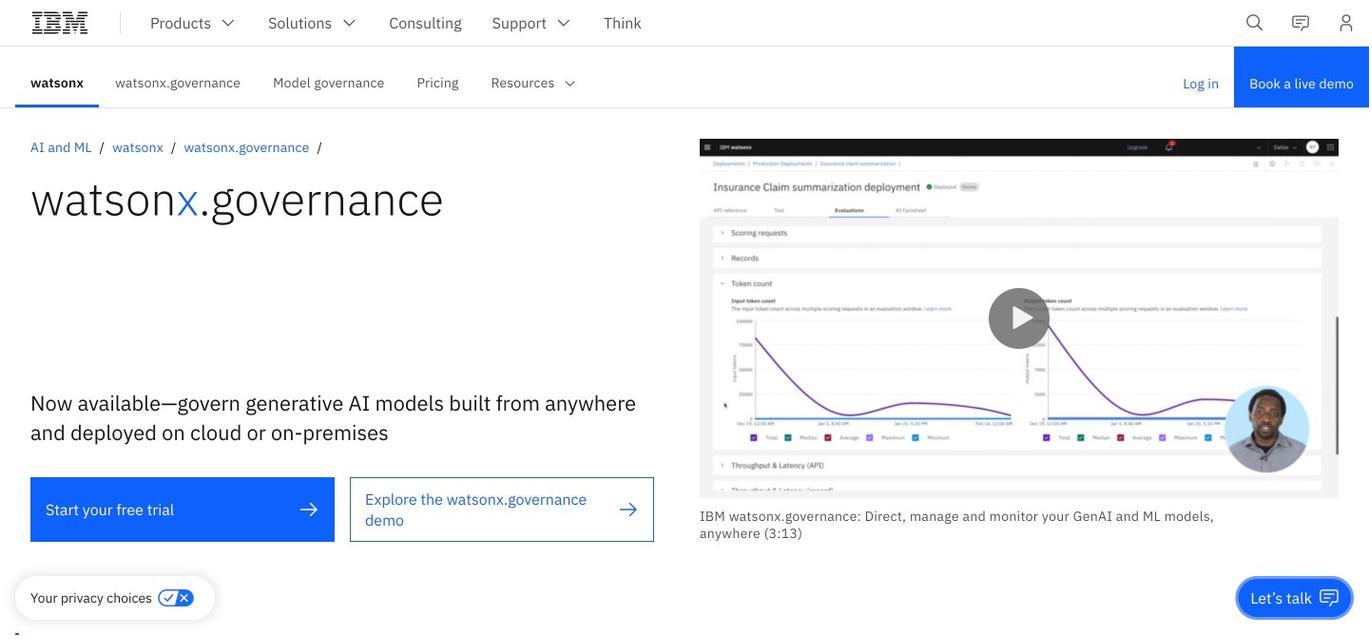 Task type: locate. For each thing, give the bounding box(es) containing it.
let's talk element
[[1251, 588, 1312, 608]]

your privacy choices element
[[30, 588, 152, 608]]



